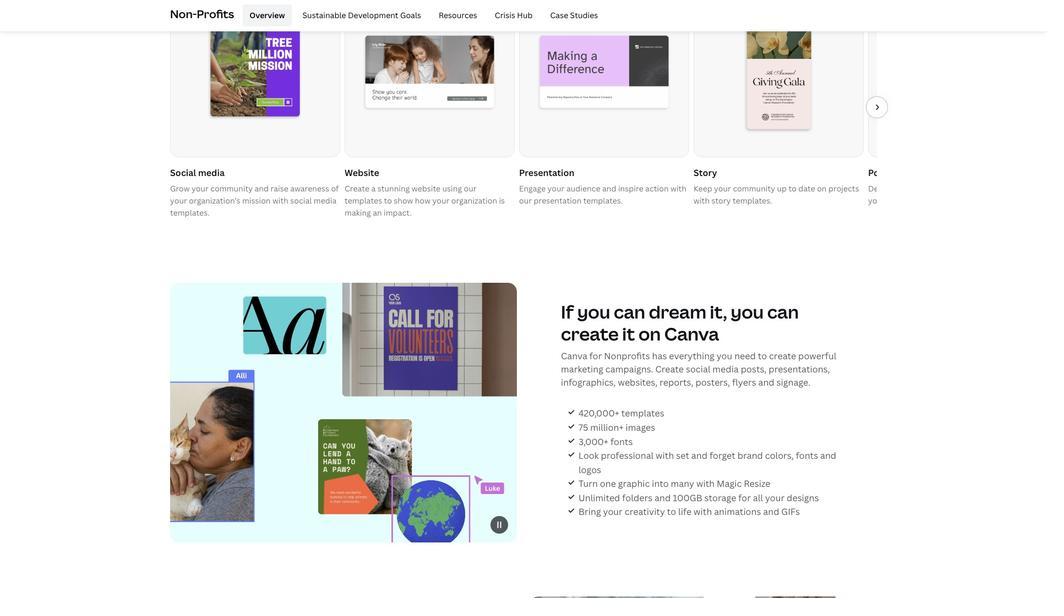 Task type: describe. For each thing, give the bounding box(es) containing it.
presentations,
[[769, 364, 830, 376]]

create inside 'canva for nonprofits has everything you need to create powerful marketing campaigns. create social media posts, presentations, infographics, websites, reports, posters, flyers and signage.'
[[769, 350, 796, 363]]

need
[[735, 350, 756, 363]]

has
[[652, 350, 667, 363]]

if
[[561, 300, 574, 324]]

impact.
[[384, 208, 412, 218]]

420,000+
[[579, 408, 620, 420]]

life
[[679, 506, 692, 518]]

your down grow
[[170, 195, 187, 206]]

3,000+
[[579, 436, 609, 448]]

media inside 'canva for nonprofits has everything you need to create powerful marketing campaigns. create social media posts, presentations, infographics, websites, reports, posters, flyers and signage.'
[[713, 364, 739, 376]]

awareness
[[290, 183, 329, 194]]

design
[[868, 183, 894, 194]]

for inside 420,000+ templates 75 million+ images 3,000+ fonts look professional with set and forget brand colors, fonts and logos turn one graphic into many with magic resize unlimited folders and 100gb storage for all your designs bring your creativity to life with animations and gifs
[[739, 492, 751, 504]]

and right set
[[692, 450, 708, 462]]

how
[[415, 195, 431, 206]]

inspire
[[618, 183, 644, 194]]

engage your audience and inspire action with our presentation templates.
[[519, 183, 687, 206]]

making
[[345, 208, 371, 218]]

unlimited
[[579, 492, 620, 504]]

grow your community and raise awareness of your organization's mission with social media templates.
[[170, 183, 339, 218]]

your inside create a stunning website using our templates to show how your organization is making an impact.
[[433, 195, 450, 206]]

goals
[[400, 10, 421, 20]]

overview
[[250, 10, 285, 20]]

storage
[[705, 492, 737, 504]]

attention
[[984, 183, 1019, 194]]

your inside engage your audience and inspire action with our presentation templates.
[[548, 183, 565, 194]]

an
[[373, 208, 382, 218]]

campaigns.
[[606, 364, 653, 376]]

1 vertical spatial fonts
[[796, 450, 818, 462]]

non-
[[170, 6, 197, 21]]

mission.
[[941, 195, 971, 206]]

presentation
[[534, 195, 582, 206]]

with left set
[[656, 450, 674, 462]]

to inside create a stunning website using our templates to show how your organization is making an impact.
[[384, 195, 392, 206]]

social inside grow your community and raise awareness of your organization's mission with social media templates.
[[290, 195, 312, 206]]

presentation image
[[520, 0, 689, 157]]

crisis hub
[[495, 10, 533, 20]]

your down social media
[[192, 183, 209, 194]]

images
[[626, 422, 656, 434]]

of
[[331, 183, 339, 194]]

set
[[676, 450, 689, 462]]

signage.
[[777, 377, 811, 389]]

infographics,
[[561, 377, 616, 389]]

for inside 'canva for nonprofits has everything you need to create powerful marketing campaigns. create social media posts, presentations, infographics, websites, reports, posters, flyers and signage.'
[[590, 350, 602, 363]]

more
[[963, 183, 982, 194]]

reports,
[[660, 377, 694, 389]]

420,000+ templates 75 million+ images 3,000+ fonts look professional with set and forget brand colors, fonts and logos turn one graphic into many with magic resize unlimited folders and 100gb storage for all your designs bring your creativity to life with animations and gifs
[[579, 408, 837, 518]]

facebook post image
[[171, 0, 340, 157]]

engage
[[519, 183, 546, 194]]

0 horizontal spatial media
[[198, 167, 225, 179]]

dream
[[649, 300, 707, 324]]

with inside engage your audience and inspire action with our presentation templates.
[[671, 183, 687, 194]]

organization's for poster
[[887, 195, 939, 206]]

and inside grow your community and raise awareness of your organization's mission with social media templates.
[[255, 183, 269, 194]]

organization
[[451, 195, 497, 206]]

create inside 'canva for nonprofits has everything you need to create powerful marketing campaigns. create social media posts, presentations, infographics, websites, reports, posters, flyers and signage.'
[[656, 364, 684, 376]]

it
[[622, 322, 635, 346]]

0 vertical spatial fonts
[[611, 436, 633, 448]]

posts,
[[741, 364, 767, 376]]

stunning
[[378, 183, 410, 194]]

community for story
[[733, 183, 776, 194]]

design posters to attract more attention to your organization's mission.
[[868, 183, 1028, 206]]

is
[[499, 195, 505, 206]]

powerful
[[799, 350, 837, 363]]

keep
[[694, 183, 712, 194]]

posters
[[896, 183, 924, 194]]

with up storage
[[697, 478, 715, 490]]

our inside engage your audience and inspire action with our presentation templates.
[[519, 195, 532, 206]]

create inside create a stunning website using our templates to show how your organization is making an impact.
[[345, 183, 370, 194]]

website image
[[345, 0, 514, 157]]

sustainable
[[303, 10, 346, 20]]

templates. inside keep your community up to date on projects with story templates.
[[733, 195, 772, 206]]

studies
[[570, 10, 598, 20]]

designs
[[787, 492, 819, 504]]

to inside 'canva for nonprofits has everything you need to create powerful marketing campaigns. create social media posts, presentations, infographics, websites, reports, posters, flyers and signage.'
[[758, 350, 767, 363]]

it,
[[710, 300, 727, 324]]

our inside create a stunning website using our templates to show how your organization is making an impact.
[[464, 183, 477, 194]]

2 can from the left
[[768, 300, 799, 324]]

75
[[579, 422, 588, 434]]

overview link
[[243, 4, 292, 26]]

resources link
[[432, 4, 484, 26]]

website
[[412, 183, 441, 194]]

show
[[394, 195, 413, 206]]

development
[[348, 10, 399, 20]]

attract
[[935, 183, 961, 194]]

community for social media
[[211, 183, 253, 194]]

if you can dream it, you can create it on canva
[[561, 300, 799, 346]]



Task type: vqa. For each thing, say whether or not it's contained in the screenshot.
the rightmost community
yes



Task type: locate. For each thing, give the bounding box(es) containing it.
0 horizontal spatial fonts
[[611, 436, 633, 448]]

grow
[[170, 183, 190, 194]]

professional
[[601, 450, 654, 462]]

website
[[345, 167, 379, 179]]

0 vertical spatial canva
[[665, 322, 719, 346]]

1 vertical spatial social
[[686, 364, 711, 376]]

canva
[[665, 322, 719, 346], [561, 350, 588, 363]]

1 horizontal spatial organization's
[[887, 195, 939, 206]]

community left up
[[733, 183, 776, 194]]

1 horizontal spatial canva
[[665, 322, 719, 346]]

templates. inside grow your community and raise awareness of your organization's mission with social media templates.
[[170, 208, 210, 218]]

templates. down grow
[[170, 208, 210, 218]]

0 vertical spatial templates
[[345, 195, 382, 206]]

using
[[443, 183, 462, 194]]

social down 'awareness'
[[290, 195, 312, 206]]

bring
[[579, 506, 601, 518]]

1 organization's from the left
[[189, 195, 240, 206]]

your up presentation
[[548, 183, 565, 194]]

1 horizontal spatial community
[[733, 183, 776, 194]]

resources
[[439, 10, 477, 20]]

our
[[464, 183, 477, 194], [519, 195, 532, 206]]

your down the using
[[433, 195, 450, 206]]

poster image
[[869, 0, 1038, 157]]

flyers
[[732, 377, 756, 389]]

and
[[255, 183, 269, 194], [602, 183, 617, 194], [759, 377, 775, 389], [692, 450, 708, 462], [821, 450, 837, 462], [655, 492, 671, 504], [763, 506, 780, 518]]

media inside grow your community and raise awareness of your organization's mission with social media templates.
[[314, 195, 337, 206]]

create
[[345, 183, 370, 194], [656, 364, 684, 376]]

action
[[645, 183, 669, 194]]

you inside 'canva for nonprofits has everything you need to create powerful marketing campaigns. create social media posts, presentations, infographics, websites, reports, posters, flyers and signage.'
[[717, 350, 733, 363]]

your up story
[[714, 183, 731, 194]]

look
[[579, 450, 599, 462]]

up
[[777, 183, 787, 194]]

with inside keep your community up to date on projects with story templates.
[[694, 195, 710, 206]]

sustainable development goals link
[[296, 4, 428, 26]]

social
[[170, 167, 196, 179]]

to inside 420,000+ templates 75 million+ images 3,000+ fonts look professional with set and forget brand colors, fonts and logos turn one graphic into many with magic resize unlimited folders and 100gb storage for all your designs bring your creativity to life with animations and gifs
[[667, 506, 676, 518]]

1 vertical spatial templates
[[622, 408, 665, 420]]

1 vertical spatial on
[[639, 322, 661, 346]]

canva up everything
[[665, 322, 719, 346]]

1 community from the left
[[211, 183, 253, 194]]

graphic
[[618, 478, 650, 490]]

templates inside create a stunning website using our templates to show how your organization is making an impact.
[[345, 195, 382, 206]]

organization's for social media
[[189, 195, 240, 206]]

audience
[[567, 183, 601, 194]]

posters,
[[696, 377, 730, 389]]

on right it
[[639, 322, 661, 346]]

0 vertical spatial create
[[345, 183, 370, 194]]

templates inside 420,000+ templates 75 million+ images 3,000+ fonts look professional with set and forget brand colors, fonts and logos turn one graphic into many with magic resize unlimited folders and 100gb storage for all your designs bring your creativity to life with animations and gifs
[[622, 408, 665, 420]]

0 vertical spatial our
[[464, 183, 477, 194]]

templates. inside engage your audience and inspire action with our presentation templates.
[[584, 195, 623, 206]]

organization's down the posters
[[887, 195, 939, 206]]

community inside grow your community and raise awareness of your organization's mission with social media templates.
[[211, 183, 253, 194]]

your down design
[[868, 195, 885, 206]]

0 horizontal spatial our
[[464, 183, 477, 194]]

community inside keep your community up to date on projects with story templates.
[[733, 183, 776, 194]]

social down everything
[[686, 364, 711, 376]]

raise
[[271, 183, 288, 194]]

to left life at the bottom right of page
[[667, 506, 676, 518]]

and up mission
[[255, 183, 269, 194]]

non-profits
[[170, 6, 234, 21]]

create down website
[[345, 183, 370, 194]]

creativity
[[625, 506, 665, 518]]

to right up
[[789, 183, 797, 194]]

on right "date"
[[817, 183, 827, 194]]

on inside keep your community up to date on projects with story templates.
[[817, 183, 827, 194]]

1 horizontal spatial templates
[[622, 408, 665, 420]]

folders
[[622, 492, 653, 504]]

0 horizontal spatial can
[[614, 300, 646, 324]]

0 horizontal spatial create
[[345, 183, 370, 194]]

to up 'posts,'
[[758, 350, 767, 363]]

gifs
[[782, 506, 800, 518]]

all
[[753, 492, 763, 504]]

your right all
[[765, 492, 785, 504]]

to inside keep your community up to date on projects with story templates.
[[789, 183, 797, 194]]

create up marketing
[[561, 322, 619, 346]]

1 horizontal spatial our
[[519, 195, 532, 206]]

million+
[[590, 422, 624, 434]]

your down unlimited
[[603, 506, 623, 518]]

100gb
[[673, 492, 703, 504]]

profits
[[197, 6, 234, 21]]

community up mission
[[211, 183, 253, 194]]

with right the 'action'
[[671, 183, 687, 194]]

fonts up 'professional' at the bottom right of page
[[611, 436, 633, 448]]

and left inspire
[[602, 183, 617, 194]]

media right social
[[198, 167, 225, 179]]

create up reports,
[[656, 364, 684, 376]]

organization's
[[189, 195, 240, 206], [887, 195, 939, 206]]

2 community from the left
[[733, 183, 776, 194]]

templates. right story
[[733, 195, 772, 206]]

community
[[211, 183, 253, 194], [733, 183, 776, 194]]

0 horizontal spatial templates
[[345, 195, 382, 206]]

to down stunning
[[384, 195, 392, 206]]

1 horizontal spatial can
[[768, 300, 799, 324]]

templates. down the audience
[[584, 195, 623, 206]]

1 horizontal spatial social
[[686, 364, 711, 376]]

0 horizontal spatial templates.
[[170, 208, 210, 218]]

social inside 'canva for nonprofits has everything you need to create powerful marketing campaigns. create social media posts, presentations, infographics, websites, reports, posters, flyers and signage.'
[[686, 364, 711, 376]]

your inside keep your community up to date on projects with story templates.
[[714, 183, 731, 194]]

story image
[[694, 0, 864, 157]]

1 vertical spatial create
[[769, 350, 796, 363]]

0 horizontal spatial for
[[590, 350, 602, 363]]

you right the it,
[[731, 300, 764, 324]]

menu bar
[[239, 4, 605, 26]]

canva for nonprofits has everything you need to create powerful marketing campaigns. create social media posts, presentations, infographics, websites, reports, posters, flyers and signage.
[[561, 350, 837, 389]]

your inside design posters to attract more attention to your organization's mission.
[[868, 195, 885, 206]]

0 horizontal spatial community
[[211, 183, 253, 194]]

2 organization's from the left
[[887, 195, 939, 206]]

menu bar containing overview
[[239, 4, 605, 26]]

templates.
[[584, 195, 623, 206], [733, 195, 772, 206], [170, 208, 210, 218]]

1 can from the left
[[614, 300, 646, 324]]

our up organization
[[464, 183, 477, 194]]

on
[[817, 183, 827, 194], [639, 322, 661, 346]]

story
[[694, 167, 717, 179]]

case studies
[[550, 10, 598, 20]]

crisis hub link
[[488, 4, 539, 26]]

you for to
[[717, 350, 733, 363]]

with down raise
[[273, 195, 289, 206]]

create
[[561, 322, 619, 346], [769, 350, 796, 363]]

organization's down social media
[[189, 195, 240, 206]]

1 horizontal spatial on
[[817, 183, 827, 194]]

templates
[[345, 195, 382, 206], [622, 408, 665, 420]]

to left attract
[[926, 183, 934, 194]]

2 vertical spatial media
[[713, 364, 739, 376]]

fonts
[[611, 436, 633, 448], [796, 450, 818, 462]]

and down 'posts,'
[[759, 377, 775, 389]]

organization's inside design posters to attract more attention to your organization's mission.
[[887, 195, 939, 206]]

and inside engage your audience and inspire action with our presentation templates.
[[602, 183, 617, 194]]

0 horizontal spatial canva
[[561, 350, 588, 363]]

fonts right colors,
[[796, 450, 818, 462]]

social media
[[170, 167, 225, 179]]

0 vertical spatial on
[[817, 183, 827, 194]]

canva up marketing
[[561, 350, 588, 363]]

1 horizontal spatial media
[[314, 195, 337, 206]]

projects
[[829, 183, 859, 194]]

websites,
[[618, 377, 658, 389]]

and down the "into" at the right bottom
[[655, 492, 671, 504]]

create a stunning website using our templates to show how your organization is making an impact.
[[345, 183, 505, 218]]

and right colors,
[[821, 450, 837, 462]]

for left all
[[739, 492, 751, 504]]

to
[[789, 183, 797, 194], [926, 183, 934, 194], [1021, 183, 1028, 194], [384, 195, 392, 206], [758, 350, 767, 363], [667, 506, 676, 518]]

one
[[600, 478, 616, 490]]

media up posters,
[[713, 364, 739, 376]]

2 horizontal spatial templates.
[[733, 195, 772, 206]]

media down of
[[314, 195, 337, 206]]

date
[[799, 183, 815, 194]]

turn
[[579, 478, 598, 490]]

colors,
[[765, 450, 794, 462]]

for
[[590, 350, 602, 363], [739, 492, 751, 504]]

2 horizontal spatial media
[[713, 364, 739, 376]]

forget
[[710, 450, 736, 462]]

story
[[712, 195, 731, 206]]

0 horizontal spatial create
[[561, 322, 619, 346]]

organization's inside grow your community and raise awareness of your organization's mission with social media templates.
[[189, 195, 240, 206]]

0 vertical spatial social
[[290, 195, 312, 206]]

1 horizontal spatial create
[[656, 364, 684, 376]]

presentation
[[519, 167, 575, 179]]

mission
[[242, 195, 271, 206]]

you right if
[[578, 300, 610, 324]]

hub
[[517, 10, 533, 20]]

logos
[[579, 464, 601, 476]]

media
[[198, 167, 225, 179], [314, 195, 337, 206], [713, 364, 739, 376]]

create inside 'if you can dream it, you can create it on canva'
[[561, 322, 619, 346]]

templates up making
[[345, 195, 382, 206]]

on inside 'if you can dream it, you can create it on canva'
[[639, 322, 661, 346]]

marketing
[[561, 364, 604, 376]]

and left gifs
[[763, 506, 780, 518]]

magic
[[717, 478, 742, 490]]

0 vertical spatial for
[[590, 350, 602, 363]]

templates up the images
[[622, 408, 665, 420]]

0 vertical spatial create
[[561, 322, 619, 346]]

1 vertical spatial canva
[[561, 350, 588, 363]]

0 horizontal spatial social
[[290, 195, 312, 206]]

sustainable development goals
[[303, 10, 421, 20]]

poster
[[868, 167, 896, 179]]

create up "presentations,"
[[769, 350, 796, 363]]

0 vertical spatial media
[[198, 167, 225, 179]]

brand
[[738, 450, 763, 462]]

with down the keep
[[694, 195, 710, 206]]

1 vertical spatial create
[[656, 364, 684, 376]]

0 horizontal spatial organization's
[[189, 195, 240, 206]]

our down engage
[[519, 195, 532, 206]]

0 horizontal spatial on
[[639, 322, 661, 346]]

you left need
[[717, 350, 733, 363]]

1 horizontal spatial create
[[769, 350, 796, 363]]

many
[[671, 478, 695, 490]]

1 horizontal spatial fonts
[[796, 450, 818, 462]]

animations
[[714, 506, 761, 518]]

everything
[[669, 350, 715, 363]]

into
[[652, 478, 669, 490]]

1 vertical spatial media
[[314, 195, 337, 206]]

1 horizontal spatial for
[[739, 492, 751, 504]]

for up marketing
[[590, 350, 602, 363]]

resize
[[744, 478, 771, 490]]

with right life at the bottom right of page
[[694, 506, 712, 518]]

crisis
[[495, 10, 515, 20]]

1 vertical spatial for
[[739, 492, 751, 504]]

1 horizontal spatial templates.
[[584, 195, 623, 206]]

canva inside 'canva for nonprofits has everything you need to create powerful marketing campaigns. create social media posts, presentations, infographics, websites, reports, posters, flyers and signage.'
[[561, 350, 588, 363]]

you for create
[[731, 300, 764, 324]]

to right attention
[[1021, 183, 1028, 194]]

and inside 'canva for nonprofits has everything you need to create powerful marketing campaigns. create social media posts, presentations, infographics, websites, reports, posters, flyers and signage.'
[[759, 377, 775, 389]]

case
[[550, 10, 568, 20]]

1 vertical spatial our
[[519, 195, 532, 206]]

canva inside 'if you can dream it, you can create it on canva'
[[665, 322, 719, 346]]

with inside grow your community and raise awareness of your organization's mission with social media templates.
[[273, 195, 289, 206]]

case studies link
[[544, 4, 605, 26]]



